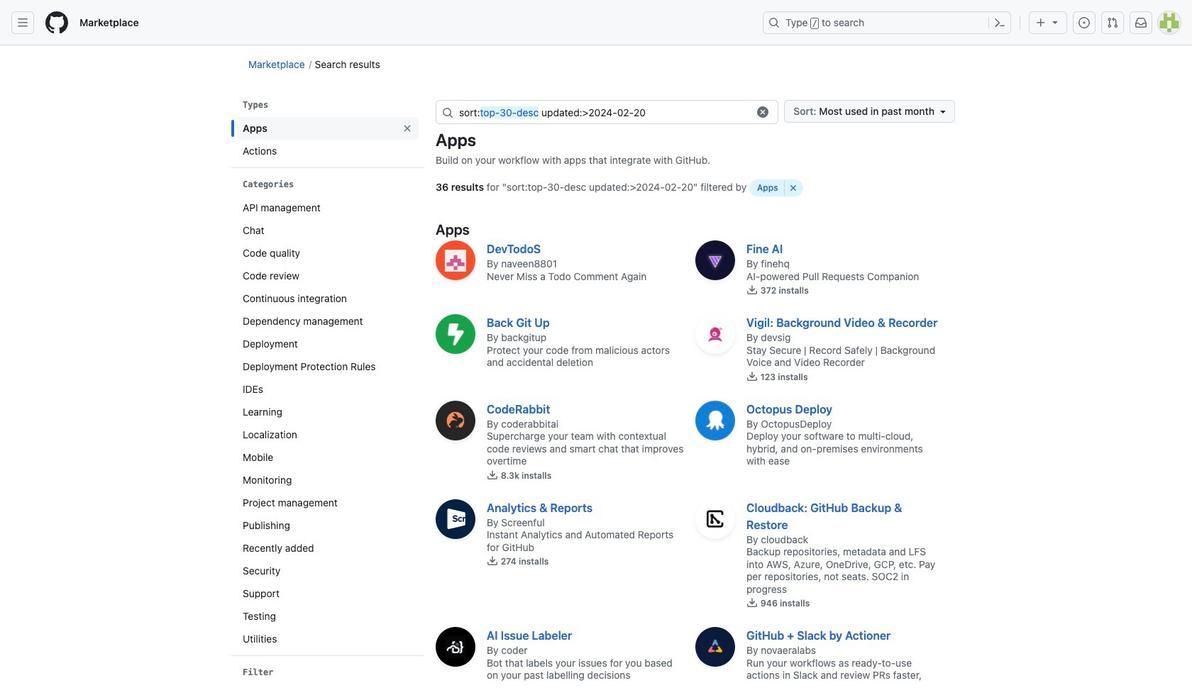 Task type: vqa. For each thing, say whether or not it's contained in the screenshot.
Type /
no



Task type: describe. For each thing, give the bounding box(es) containing it.
2 list from the top
[[237, 197, 419, 651]]

plus image
[[1036, 17, 1047, 28]]

command palette image
[[995, 17, 1006, 28]]

triangle down image
[[1050, 16, 1061, 28]]

search image
[[442, 107, 454, 118]]

2 vertical spatial download image
[[487, 556, 498, 567]]

1 download image from the top
[[747, 371, 758, 382]]

clear apps filter image
[[790, 184, 798, 193]]

0 vertical spatial download image
[[747, 285, 758, 296]]



Task type: locate. For each thing, give the bounding box(es) containing it.
1 vertical spatial list
[[237, 197, 419, 651]]

Search for apps and actions text field
[[459, 101, 749, 124]]

list
[[237, 117, 419, 163], [237, 197, 419, 651]]

homepage image
[[45, 11, 68, 34]]

0 vertical spatial list
[[237, 117, 419, 163]]

1 vertical spatial download image
[[487, 470, 498, 481]]

1 list from the top
[[237, 117, 419, 163]]

git pull request image
[[1107, 17, 1119, 28]]

issue opened image
[[1079, 17, 1090, 28]]

triangle down image
[[938, 106, 949, 117]]

1 vertical spatial download image
[[747, 598, 758, 609]]

download image
[[747, 371, 758, 382], [747, 598, 758, 609]]

0 vertical spatial download image
[[747, 371, 758, 382]]

2 download image from the top
[[747, 598, 758, 609]]

notifications image
[[1136, 17, 1147, 28]]

x circle fill image
[[758, 106, 769, 118]]

remove type filter image
[[402, 123, 413, 134]]

download image
[[747, 285, 758, 296], [487, 470, 498, 481], [487, 556, 498, 567]]



